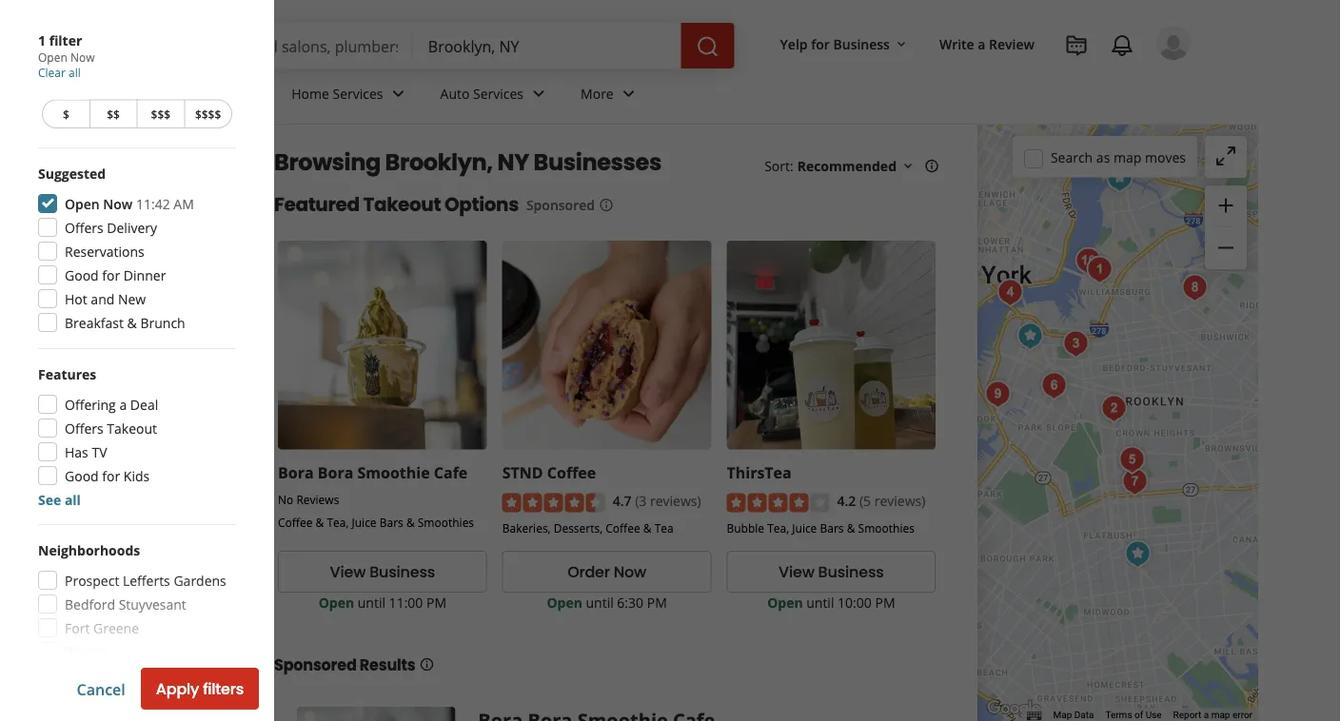 Task type: locate. For each thing, give the bounding box(es) containing it.
0 vertical spatial offers delivery
[[65, 219, 157, 237]]

business inside "button"
[[834, 35, 890, 53]]

2 lefferts from the top
[[123, 669, 170, 688]]

kids for 1st see all button from the top
[[124, 467, 150, 485]]

16 info v2 image
[[925, 158, 940, 174], [420, 658, 435, 673]]

0 horizontal spatial pm
[[427, 594, 447, 612]]

4.7 (3 reviews)
[[613, 493, 702, 511]]

0 horizontal spatial bora
[[278, 463, 314, 483]]

smoothies down cafe
[[418, 515, 474, 531]]

map right as
[[1114, 148, 1142, 166]]

clear all link
[[38, 65, 81, 80]]

1 vertical spatial $$
[[107, 204, 120, 220]]

1 $$$ from the top
[[151, 106, 171, 122]]

1 offers delivery from the top
[[65, 219, 157, 237]]

smoothies
[[418, 515, 474, 531], [859, 521, 915, 536]]

view
[[330, 562, 366, 583], [779, 562, 815, 583]]

aska image
[[1070, 242, 1108, 280]]

options
[[445, 191, 519, 218]]

0 vertical spatial $
[[63, 106, 69, 122]]

1 horizontal spatial map
[[1212, 710, 1231, 721]]

pm right 11:00
[[427, 594, 447, 612]]

$ for 2nd "$$$" button from the top of the page
[[63, 204, 69, 220]]

1 offering from the top
[[65, 396, 116, 414]]

error
[[1233, 710, 1253, 721]]

for
[[812, 35, 830, 53], [102, 266, 120, 284], [102, 364, 120, 382], [102, 467, 120, 485], [102, 565, 120, 583]]

1 view from the left
[[330, 562, 366, 583]]

1 horizontal spatial services
[[473, 84, 524, 102]]

0 horizontal spatial map
[[1114, 148, 1142, 166]]

tea, inside bora bora smoothie cafe no reviews coffee & tea, juice bars & smoothies
[[327, 515, 349, 531]]

view business up open until 10:00 pm
[[779, 562, 884, 583]]

view up open until 10:00 pm
[[779, 562, 815, 583]]

1 bedford from the top
[[65, 596, 115, 614]]

1 vertical spatial $$$ button
[[137, 197, 184, 226]]

1 $ from the top
[[63, 106, 69, 122]]

0 horizontal spatial 24 chevron down v2 image
[[387, 82, 410, 105]]

0 vertical spatial stuyvesant
[[119, 596, 186, 614]]

brooklyn,
[[385, 147, 493, 179]]

1 vertical spatial delivery
[[107, 316, 157, 334]]

24 chevron down v2 image inside home services link
[[387, 82, 410, 105]]

business up 10:00 in the right bottom of the page
[[819, 562, 884, 583]]

1 dinner from the top
[[124, 266, 166, 284]]

offering a deal
[[65, 396, 158, 414], [65, 493, 158, 511]]

24 chevron down v2 image
[[387, 82, 410, 105], [618, 82, 641, 105]]

10:00
[[838, 594, 872, 612]]

restaurants
[[160, 84, 234, 102]]

home services
[[292, 84, 383, 102]]

2 horizontal spatial pm
[[876, 594, 896, 612]]

2 $ from the top
[[63, 204, 69, 220]]

bedford down wingate
[[65, 693, 115, 711]]

2 reservations from the top
[[65, 340, 145, 358]]

bars down "smoothie"
[[380, 515, 404, 531]]

1 $$$$ from the top
[[195, 106, 221, 122]]

map left error
[[1212, 710, 1231, 721]]

$
[[63, 106, 69, 122], [63, 204, 69, 220]]

0 vertical spatial $$$$ button
[[184, 100, 232, 129]]

report
[[1174, 710, 1202, 721]]

pm right 6:30
[[647, 594, 667, 612]]

3 see all button from the top
[[38, 667, 81, 685]]

0 vertical spatial $$
[[107, 106, 120, 122]]

see all button
[[38, 491, 81, 509], [38, 589, 81, 607], [38, 667, 81, 685]]

$$
[[107, 106, 120, 122], [107, 204, 120, 220]]

reviews) for view business
[[875, 493, 926, 511]]

2 tv from the top
[[92, 541, 107, 559]]

ny
[[498, 147, 529, 179]]

24 chevron down v2 image left auto
[[387, 82, 410, 105]]

0 horizontal spatial smoothies
[[418, 515, 474, 531]]

2 horizontal spatial until
[[807, 594, 835, 612]]

0 horizontal spatial until
[[358, 594, 386, 612]]

2 $$$$ button from the top
[[184, 197, 232, 226]]

coffee
[[547, 463, 596, 483], [278, 515, 313, 531], [606, 521, 641, 536]]

1 vertical spatial $ button
[[42, 197, 89, 226]]

0 horizontal spatial services
[[333, 84, 383, 102]]

0 horizontal spatial view business
[[330, 562, 435, 583]]

bora up no at the left of the page
[[278, 463, 314, 483]]

group
[[38, 164, 236, 333], [1206, 186, 1248, 270], [32, 261, 236, 436], [38, 365, 236, 509], [32, 462, 236, 607], [38, 541, 236, 686], [38, 639, 236, 722]]

offers
[[65, 219, 103, 237], [65, 316, 103, 334], [65, 420, 103, 438], [65, 517, 103, 535]]

0 horizontal spatial 16 info v2 image
[[420, 658, 435, 673]]

1 vertical spatial brunch
[[140, 411, 185, 430]]

2 services from the left
[[473, 84, 524, 102]]

gardens for prospect lefferts gardens bedford stuyvesant
[[174, 669, 226, 688]]

2 has tv from the top
[[65, 541, 107, 559]]

2 offering a deal from the top
[[65, 493, 158, 511]]

tea, down reviews
[[327, 515, 349, 531]]

1 good from the top
[[65, 266, 99, 284]]

good
[[65, 266, 99, 284], [65, 364, 99, 382], [65, 467, 99, 485], [65, 565, 99, 583]]

featured takeout options
[[274, 191, 519, 218]]

kids for 2nd see all button from the bottom of the page
[[124, 565, 150, 583]]

view business
[[330, 562, 435, 583], [779, 562, 884, 583]]

business left 16 chevron down v2 icon
[[834, 35, 890, 53]]

terms of use link
[[1106, 710, 1162, 721]]

1 vertical spatial see all
[[38, 589, 81, 607]]

24 chevron down v2 image
[[528, 82, 550, 105]]

prospect lefferts gardens bedford stuyvesant
[[65, 669, 226, 711]]

1 vertical spatial offering
[[65, 493, 116, 511]]

1 vertical spatial deal
[[130, 493, 158, 511]]

sponsored left results
[[274, 655, 357, 676]]

until for stnd coffee
[[586, 594, 614, 612]]

None search field
[[145, 23, 739, 69]]

1 horizontal spatial bora
[[318, 463, 354, 483]]

1 vertical spatial $$$
[[151, 204, 171, 220]]

until left 10:00 in the right bottom of the page
[[807, 594, 835, 612]]

1 vertical spatial tv
[[92, 541, 107, 559]]

1 hot and new from the top
[[65, 290, 146, 308]]

good for dinner
[[65, 266, 166, 284], [65, 364, 166, 382]]

0 horizontal spatial coffee
[[278, 515, 313, 531]]

3 until from the left
[[807, 594, 835, 612]]

1 reviews) from the left
[[650, 493, 702, 511]]

0 vertical spatial map
[[1114, 148, 1142, 166]]

apply filters
[[156, 679, 244, 700]]

featured
[[274, 191, 360, 218]]

user actions element
[[765, 24, 1218, 141]]

sponsored
[[527, 196, 595, 214], [274, 655, 357, 676]]

0 horizontal spatial juice
[[352, 515, 377, 531]]

24 chevron down v2 image right "more"
[[618, 82, 641, 105]]

bars inside bora bora smoothie cafe no reviews coffee & tea, juice bars & smoothies
[[380, 515, 404, 531]]

1 vertical spatial breakfast
[[65, 411, 124, 430]]

6:30
[[617, 594, 644, 612]]

1 and from the top
[[91, 290, 115, 308]]

2 prospect from the top
[[65, 669, 119, 688]]

0 vertical spatial hot and new
[[65, 290, 146, 308]]

stnd coffee image
[[1101, 160, 1139, 198]]

peter luger image
[[1081, 251, 1119, 289]]

hot
[[65, 290, 87, 308], [65, 388, 87, 406]]

dinner
[[124, 266, 166, 284], [124, 364, 166, 382]]

1 vertical spatial good for kids
[[65, 565, 150, 583]]

0 vertical spatial see
[[38, 491, 61, 509]]

view business for thirstea
[[779, 562, 884, 583]]

1 horizontal spatial view
[[779, 562, 815, 583]]

view business up the 'open until 11:00 pm'
[[330, 562, 435, 583]]

1 services from the left
[[333, 84, 383, 102]]

1 horizontal spatial view business link
[[727, 552, 936, 593]]

prospect for prospect lefferts gardens bedford stuyvesant
[[65, 669, 119, 688]]

aunts et uncles image
[[1117, 463, 1155, 501]]

2 pm from the left
[[647, 594, 667, 612]]

$$$$ button
[[184, 100, 232, 129], [184, 197, 232, 226]]

1 vertical spatial $$$$ button
[[184, 197, 232, 226]]

tv
[[92, 443, 107, 461], [92, 541, 107, 559]]

gardens inside prospect lefferts gardens bedford stuyvesant
[[174, 669, 226, 688]]

business up 11:00
[[370, 562, 435, 583]]

lefferts inside prospect lefferts gardens bedford stuyvesant
[[123, 669, 170, 688]]

2 $$ button from the top
[[89, 197, 137, 226]]

2 offers from the top
[[65, 316, 103, 334]]

2 $$ from the top
[[107, 204, 120, 220]]

$ button down 'clear all' link
[[42, 100, 89, 129]]

pm
[[427, 594, 447, 612], [647, 594, 667, 612], [876, 594, 896, 612]]

1 view business from the left
[[330, 562, 435, 583]]

yelp for business button
[[773, 27, 917, 61]]

$ button down filters
[[42, 197, 89, 226]]

$$ button for $ button for 2nd "$$$" button from the top of the page
[[89, 197, 137, 226]]

breakfast
[[65, 314, 124, 332], [65, 411, 124, 430]]

1 vertical spatial and
[[91, 388, 115, 406]]

1 vertical spatial new
[[118, 388, 146, 406]]

1 $$ button from the top
[[89, 100, 137, 129]]

1 kids from the top
[[124, 467, 150, 485]]

prospect inside prospect lefferts gardens bedford stuyvesant
[[65, 669, 119, 688]]

1 vertical spatial hot and new
[[65, 388, 146, 406]]

2 bedford from the top
[[65, 693, 115, 711]]

services left 24 chevron down v2 image
[[473, 84, 524, 102]]

2 gardens from the top
[[174, 669, 226, 688]]

3 see all from the top
[[38, 667, 81, 685]]

has tv
[[65, 443, 107, 461], [65, 541, 107, 559]]

0 vertical spatial $$$
[[151, 106, 171, 122]]

1 vertical spatial suggested
[[38, 262, 106, 280]]

services
[[333, 84, 383, 102], [473, 84, 524, 102]]

4 good from the top
[[65, 565, 99, 583]]

1 vertical spatial $$ button
[[89, 197, 137, 226]]

sponsored left 16 info v2 icon
[[527, 196, 595, 214]]

2 view from the left
[[779, 562, 815, 583]]

1 view business link from the left
[[278, 552, 487, 593]]

view business link
[[278, 552, 487, 593], [727, 552, 936, 593]]

24 chevron down v2 image inside more link
[[618, 82, 641, 105]]

0 vertical spatial sponsored
[[527, 196, 595, 214]]

neighborhoods
[[38, 541, 140, 559], [38, 639, 140, 657]]

1 lefferts from the top
[[123, 572, 170, 590]]

coffee inside bora bora smoothie cafe no reviews coffee & tea, juice bars & smoothies
[[278, 515, 313, 531]]

0 vertical spatial has tv
[[65, 443, 107, 461]]

0 vertical spatial good for kids
[[65, 467, 150, 485]]

1 vertical spatial bedford
[[65, 693, 115, 711]]

reviews) right (5
[[875, 493, 926, 511]]

a
[[978, 35, 986, 53], [119, 396, 127, 414], [119, 493, 127, 511], [1204, 710, 1210, 721]]

now inside 1 filter open now clear all
[[70, 50, 95, 65]]

coffee down no at the left of the page
[[278, 515, 313, 531]]

bora up reviews
[[318, 463, 354, 483]]

0 vertical spatial good for dinner
[[65, 266, 166, 284]]

services for home services
[[333, 84, 383, 102]]

$$$
[[151, 106, 171, 122], [151, 204, 171, 220]]

2 $ button from the top
[[42, 197, 89, 226]]

0 vertical spatial see all button
[[38, 491, 81, 509]]

0 horizontal spatial bars
[[380, 515, 404, 531]]

3 pm from the left
[[876, 594, 896, 612]]

coffee up 4.7 star rating image
[[547, 463, 596, 483]]

$$$ for 1st "$$$" button from the top
[[151, 106, 171, 122]]

0 vertical spatial bedford
[[65, 596, 115, 614]]

1 vertical spatial hot
[[65, 388, 87, 406]]

bedford inside prospect lefferts gardens bedford stuyvesant
[[65, 693, 115, 711]]

1 gardens from the top
[[174, 572, 226, 590]]

smoothie
[[358, 463, 430, 483]]

$ down 'clear all' link
[[63, 106, 69, 122]]

view business link up the 'open until 11:00 pm'
[[278, 552, 487, 593]]

map
[[1114, 148, 1142, 166], [1212, 710, 1231, 721]]

stuyvesant inside prospect lefferts gardens bedford stuyvesant
[[119, 693, 186, 711]]

thirstea
[[727, 463, 792, 483]]

write a review link
[[932, 27, 1043, 61]]

clear
[[38, 65, 66, 80]]

prospect up bedford stuyvesant
[[65, 572, 119, 590]]

&
[[127, 314, 137, 332], [127, 411, 137, 430], [316, 515, 324, 531], [407, 515, 415, 531], [644, 521, 652, 536], [847, 521, 856, 536]]

1 see all from the top
[[38, 491, 81, 509]]

bars down 4.2 on the right of the page
[[820, 521, 844, 536]]

the river café image
[[992, 274, 1030, 312]]

1 $$$$ button from the top
[[184, 100, 232, 129]]

2 vertical spatial see
[[38, 667, 61, 685]]

reservations
[[65, 242, 145, 260], [65, 340, 145, 358]]

$$$ button
[[137, 100, 184, 129], [137, 197, 184, 226]]

open inside 1 filter open now clear all
[[38, 50, 67, 65]]

0 horizontal spatial view business link
[[278, 552, 487, 593]]

0 vertical spatial $$$ button
[[137, 100, 184, 129]]

expand map image
[[1215, 145, 1238, 168]]

keyboard shortcuts image
[[1027, 712, 1042, 721]]

until left 11:00
[[358, 594, 386, 612]]

2 view business link from the left
[[727, 552, 936, 593]]

bora
[[278, 463, 314, 483], [318, 463, 354, 483]]

0 vertical spatial new
[[118, 290, 146, 308]]

1 horizontal spatial until
[[586, 594, 614, 612]]

prospect down wingate
[[65, 669, 119, 688]]

1 vertical spatial stuyvesant
[[119, 693, 186, 711]]

16 info v2 image
[[599, 197, 614, 213]]

2 see all button from the top
[[38, 589, 81, 607]]

until for thirstea
[[807, 594, 835, 612]]

1 horizontal spatial 24 chevron down v2 image
[[618, 82, 641, 105]]

2 hot from the top
[[65, 388, 87, 406]]

projects image
[[1066, 34, 1089, 57]]

1 vertical spatial sponsored
[[274, 655, 357, 676]]

juice down 4.2 star rating image
[[793, 521, 817, 536]]

deal
[[130, 396, 158, 414], [130, 493, 158, 511]]

open now 11:42 am
[[65, 195, 194, 213], [65, 292, 192, 310]]

fort greene
[[65, 619, 139, 638]]

services for auto services
[[473, 84, 524, 102]]

0 vertical spatial offers takeout
[[65, 420, 157, 438]]

offers delivery
[[65, 219, 157, 237], [65, 316, 157, 334]]

2 vertical spatial see all
[[38, 667, 81, 685]]

2 reviews) from the left
[[875, 493, 926, 511]]

1 vertical spatial features
[[38, 463, 96, 481]]

1 vertical spatial lefferts
[[123, 669, 170, 688]]

$$$ for 2nd "$$$" button from the top of the page
[[151, 204, 171, 220]]

0 horizontal spatial tea,
[[327, 515, 349, 531]]

for inside "button"
[[812, 35, 830, 53]]

neighborhoods up prospect lefferts gardens
[[38, 541, 140, 559]]

1 vertical spatial kids
[[124, 565, 150, 583]]

view business link for thirstea
[[727, 552, 936, 593]]

1 good for kids from the top
[[65, 467, 150, 485]]

buttermilk channel image
[[979, 376, 1018, 414]]

takeout
[[363, 191, 441, 218], [107, 420, 157, 438], [107, 517, 157, 535]]

1 offering a deal from the top
[[65, 396, 158, 414]]

1 hot from the top
[[65, 290, 87, 308]]

hot and new
[[65, 290, 146, 308], [65, 388, 146, 406]]

moves
[[1146, 148, 1187, 166]]

1 vertical spatial reservations
[[65, 340, 145, 358]]

view for thirstea
[[779, 562, 815, 583]]

neighborhoods down the fort
[[38, 639, 140, 657]]

1 $$$ button from the top
[[137, 100, 184, 129]]

0 vertical spatial hot
[[65, 290, 87, 308]]

view business link up open until 10:00 pm
[[727, 552, 936, 593]]

1 vertical spatial prospect
[[65, 669, 119, 688]]

reviews) for order now
[[650, 493, 702, 511]]

0 vertical spatial breakfast & brunch
[[65, 314, 185, 332]]

starbucks image
[[1119, 536, 1158, 574]]

16 chevron down v2 image
[[894, 37, 909, 52]]

0 horizontal spatial sponsored
[[274, 655, 357, 676]]

$$ for 1st "$$$" button from the top
[[107, 106, 120, 122]]

0 vertical spatial takeout
[[363, 191, 441, 218]]

juice
[[352, 515, 377, 531], [793, 521, 817, 536]]

2 until from the left
[[586, 594, 614, 612]]

$$$$ button for 2nd "$$$" button from the top of the page
[[184, 197, 232, 226]]

view up the 'open until 11:00 pm'
[[330, 562, 366, 583]]

$$ for 2nd "$$$" button from the top of the page
[[107, 204, 120, 220]]

1 horizontal spatial smoothies
[[859, 521, 915, 536]]

auto services link
[[425, 69, 566, 124]]

11:42
[[136, 195, 170, 213], [134, 292, 168, 310]]

0 vertical spatial features
[[38, 365, 96, 383]]

smoothies down 4.2 (5 reviews)
[[859, 521, 915, 536]]

has tv for 2nd see all button from the bottom of the page
[[65, 541, 107, 559]]

view business link for bora bora smoothie cafe
[[278, 552, 487, 593]]

0 vertical spatial deal
[[130, 396, 158, 414]]

1 vertical spatial offers delivery
[[65, 316, 157, 334]]

$ down filters
[[63, 204, 69, 220]]

1 vertical spatial open now 11:42 am
[[65, 292, 192, 310]]

features
[[38, 365, 96, 383], [38, 463, 96, 481]]

2 kids from the top
[[124, 565, 150, 583]]

1 horizontal spatial sponsored
[[527, 196, 595, 214]]

tea, down 4.2 star rating image
[[768, 521, 790, 536]]

pm right 10:00 in the right bottom of the page
[[876, 594, 896, 612]]

search image
[[697, 35, 720, 58]]

now
[[70, 50, 95, 65], [103, 195, 133, 213], [102, 292, 131, 310], [614, 562, 647, 583]]

$ button for 2nd "$$$" button from the top of the page
[[42, 197, 89, 226]]

4.7 star rating image
[[503, 494, 605, 513]]

see all
[[38, 491, 81, 509], [38, 589, 81, 607], [38, 667, 81, 685]]

0 vertical spatial neighborhoods
[[38, 541, 140, 559]]

1 vertical spatial good for dinner
[[65, 364, 166, 382]]

2 vertical spatial takeout
[[107, 517, 157, 535]]

4 offers from the top
[[65, 517, 103, 535]]

reviews) up tea
[[650, 493, 702, 511]]

coffee down the 4.7 at the bottom left of page
[[606, 521, 641, 536]]

1 vertical spatial breakfast & brunch
[[65, 411, 185, 430]]

1 vertical spatial see
[[38, 589, 61, 607]]

2 $$$ from the top
[[151, 204, 171, 220]]

1 has tv from the top
[[65, 443, 107, 461]]

2 horizontal spatial coffee
[[606, 521, 641, 536]]

services right home
[[333, 84, 383, 102]]

juice down 'bora bora smoothie cafe' link
[[352, 515, 377, 531]]

0 vertical spatial open now 11:42 am
[[65, 195, 194, 213]]

2 24 chevron down v2 image from the left
[[618, 82, 641, 105]]

1 vertical spatial offers takeout
[[65, 517, 157, 535]]

0 vertical spatial kids
[[124, 467, 150, 485]]

until left 6:30
[[586, 594, 614, 612]]

1 $$ from the top
[[107, 106, 120, 122]]

1 vertical spatial see all button
[[38, 589, 81, 607]]

bubble
[[727, 521, 765, 536]]

1 vertical spatial gardens
[[174, 669, 226, 688]]

bedford up fort greene
[[65, 596, 115, 614]]

open
[[38, 50, 67, 65], [65, 195, 100, 213], [65, 292, 99, 310], [319, 594, 354, 612], [547, 594, 583, 612], [768, 594, 803, 612]]

2 has from the top
[[65, 541, 88, 559]]

0 horizontal spatial reviews)
[[650, 493, 702, 511]]

zanmi image
[[1114, 441, 1152, 479]]

browsing brooklyn, ny businesses
[[274, 147, 662, 179]]

1 vertical spatial takeout
[[107, 420, 157, 438]]

2 offers takeout from the top
[[65, 517, 157, 535]]

4.2 star rating image
[[727, 494, 830, 513]]

2 view business from the left
[[779, 562, 884, 583]]

1
[[38, 31, 46, 49]]

2 and from the top
[[91, 388, 115, 406]]

1 prospect from the top
[[65, 572, 119, 590]]

until
[[358, 594, 386, 612], [586, 594, 614, 612], [807, 594, 835, 612]]

1 until from the left
[[358, 594, 386, 612]]

0 horizontal spatial view
[[330, 562, 366, 583]]



Task type: describe. For each thing, give the bounding box(es) containing it.
until for bora bora smoothie cafe
[[358, 594, 386, 612]]

2 new from the top
[[118, 388, 146, 406]]

restaurants link
[[145, 69, 276, 124]]

bogota latin bistro image
[[1036, 367, 1074, 405]]

2 dinner from the top
[[124, 364, 166, 382]]

evelina image
[[1058, 325, 1096, 363]]

1 tv from the top
[[92, 443, 107, 461]]

write
[[940, 35, 975, 53]]

prospect for prospect lefferts gardens
[[65, 572, 119, 590]]

report a map error link
[[1174, 710, 1253, 721]]

more
[[581, 84, 614, 102]]

1 neighborhoods from the top
[[38, 541, 140, 559]]

open until 11:00 pm
[[319, 594, 447, 612]]

$$$$ for 1st "$$$" button from the top
[[195, 106, 221, 122]]

1 offers takeout from the top
[[65, 420, 157, 438]]

1 has from the top
[[65, 443, 88, 461]]

bakeries, desserts, coffee & tea
[[503, 521, 674, 536]]

notifications image
[[1111, 34, 1134, 57]]

write a review
[[940, 35, 1035, 53]]

11:00
[[389, 594, 423, 612]]

home services link
[[276, 69, 425, 124]]

1 delivery from the top
[[107, 219, 157, 237]]

0 vertical spatial 16 info v2 image
[[925, 158, 940, 174]]

1 offers from the top
[[65, 219, 103, 237]]

order
[[568, 562, 610, 583]]

greene
[[93, 619, 139, 638]]

1 filter open now clear all
[[38, 31, 95, 80]]

as
[[1097, 148, 1111, 166]]

data
[[1075, 710, 1095, 721]]

2 good from the top
[[65, 364, 99, 382]]

1 pm from the left
[[427, 594, 447, 612]]

$$ button for $ button for 1st "$$$" button from the top
[[89, 100, 137, 129]]

2 features from the top
[[38, 463, 96, 481]]

yelp
[[781, 35, 808, 53]]

zoom in image
[[1215, 194, 1238, 217]]

(5
[[860, 493, 871, 511]]

all inside 1 filter open now clear all
[[69, 65, 81, 80]]

juice inside bora bora smoothie cafe no reviews coffee & tea, juice bars & smoothies
[[352, 515, 377, 531]]

1 horizontal spatial tea,
[[768, 521, 790, 536]]

search as map moves
[[1051, 148, 1187, 166]]

auto
[[440, 84, 470, 102]]

filters
[[203, 679, 244, 700]]

2 offers delivery from the top
[[65, 316, 157, 334]]

$$$$ button for 1st "$$$" button from the top
[[184, 100, 232, 129]]

bubble tea, juice bars & smoothies
[[727, 521, 915, 536]]

1 horizontal spatial coffee
[[547, 463, 596, 483]]

bora bora smoothie cafe no reviews coffee & tea, juice bars & smoothies
[[278, 463, 474, 531]]

order now link
[[503, 552, 712, 593]]

2 good for dinner from the top
[[65, 364, 166, 382]]

1 vertical spatial 11:42
[[134, 292, 168, 310]]

1 vertical spatial 16 info v2 image
[[420, 658, 435, 673]]

1 horizontal spatial juice
[[793, 521, 817, 536]]

0 vertical spatial 11:42
[[136, 195, 170, 213]]

wingate
[[65, 643, 116, 661]]

$ button for 1st "$$$" button from the top
[[42, 100, 89, 129]]

has tv for 1st see all button from the top
[[65, 443, 107, 461]]

sort:
[[765, 157, 794, 175]]

reviews
[[297, 492, 339, 508]]

stnd
[[503, 463, 543, 483]]

cafe
[[434, 463, 468, 483]]

3 offers from the top
[[65, 420, 103, 438]]

2 see from the top
[[38, 589, 61, 607]]

1 breakfast & brunch from the top
[[65, 314, 185, 332]]

zoom out image
[[1215, 237, 1238, 259]]

cancel
[[77, 679, 125, 700]]

bakeries,
[[503, 521, 551, 536]]

$$$$ for 2nd "$$$" button from the top of the page
[[195, 204, 221, 220]]

barboncino pizza & bar image
[[1096, 390, 1134, 428]]

terms
[[1106, 710, 1133, 721]]

order now
[[568, 562, 647, 583]]

auto services
[[440, 84, 524, 102]]

sponsored for sponsored results
[[274, 655, 357, 676]]

2 deal from the top
[[130, 493, 158, 511]]

map for moves
[[1114, 148, 1142, 166]]

2 brunch from the top
[[140, 411, 185, 430]]

map for error
[[1212, 710, 1231, 721]]

gardens for prospect lefferts gardens
[[174, 572, 226, 590]]

map data button
[[1054, 709, 1095, 722]]

more link
[[566, 69, 656, 124]]

tea
[[655, 521, 674, 536]]

2 bora from the left
[[318, 463, 354, 483]]

1 reservations from the top
[[65, 242, 145, 260]]

1 horizontal spatial bars
[[820, 521, 844, 536]]

1 open now 11:42 am from the top
[[65, 195, 194, 213]]

map region
[[741, 27, 1342, 722]]

2 delivery from the top
[[107, 316, 157, 334]]

smoothies inside bora bora smoothie cafe no reviews coffee & tea, juice bars & smoothies
[[418, 515, 474, 531]]

map
[[1054, 710, 1073, 721]]

business categories element
[[145, 69, 1191, 124]]

1 deal from the top
[[130, 396, 158, 414]]

pm for thirstea
[[876, 594, 896, 612]]

bedford stuyvesant
[[65, 596, 186, 614]]

2 breakfast from the top
[[65, 411, 124, 430]]

bora bora smoothie cafe image
[[1012, 318, 1050, 356]]

1 vertical spatial am
[[172, 292, 192, 310]]

filter
[[49, 31, 82, 49]]

3 see from the top
[[38, 667, 61, 685]]

sponsored for sponsored
[[527, 196, 595, 214]]

(3
[[635, 493, 647, 511]]

fort
[[65, 619, 90, 638]]

24 chevron down v2 image for more
[[618, 82, 641, 105]]

view for bora bora smoothie cafe
[[330, 562, 366, 583]]

4.7
[[613, 493, 632, 511]]

report a map error
[[1174, 710, 1253, 721]]

results
[[360, 655, 416, 676]]

24 chevron down v2 image for home services
[[387, 82, 410, 105]]

stnd coffee
[[503, 463, 596, 483]]

2 suggested from the top
[[38, 262, 106, 280]]

1 suggested from the top
[[38, 164, 106, 182]]

browsing
[[274, 147, 381, 179]]

2 breakfast & brunch from the top
[[65, 411, 185, 430]]

now inside "link"
[[614, 562, 647, 583]]

google image
[[983, 697, 1046, 722]]

thirstea link
[[727, 463, 792, 483]]

businesses
[[534, 147, 662, 179]]

2 offering from the top
[[65, 493, 116, 511]]

4.2
[[838, 493, 856, 511]]

1 breakfast from the top
[[65, 314, 124, 332]]

terms of use
[[1106, 710, 1162, 721]]

no
[[278, 492, 294, 508]]

2 $$$ button from the top
[[137, 197, 184, 226]]

view business for bora bora smoothie cafe
[[330, 562, 435, 583]]

bunna cafe image
[[1177, 269, 1215, 307]]

desserts,
[[554, 521, 603, 536]]

4.2 (5 reviews)
[[838, 493, 926, 511]]

bora bora smoothie cafe link
[[278, 463, 468, 483]]

2 good for kids from the top
[[65, 565, 150, 583]]

3 good from the top
[[65, 467, 99, 485]]

home
[[292, 84, 329, 102]]

2 open now 11:42 am from the top
[[65, 292, 192, 310]]

$ for 1st "$$$" button from the top
[[63, 106, 69, 122]]

stnd coffee link
[[503, 463, 596, 483]]

of
[[1135, 710, 1144, 721]]

1 new from the top
[[118, 290, 146, 308]]

prospect lefferts gardens
[[65, 572, 226, 590]]

search
[[1051, 148, 1093, 166]]

lefferts for prospect lefferts gardens
[[123, 572, 170, 590]]

apply
[[156, 679, 199, 700]]

pm for stnd coffee
[[647, 594, 667, 612]]

sponsored results
[[274, 655, 416, 676]]

2 hot and new from the top
[[65, 388, 146, 406]]

yelp for business
[[781, 35, 890, 53]]

apply filters button
[[141, 669, 259, 710]]

2 neighborhoods from the top
[[38, 639, 140, 657]]

lefferts for prospect lefferts gardens bedford stuyvesant
[[123, 669, 170, 688]]

2 see all from the top
[[38, 589, 81, 607]]

1 features from the top
[[38, 365, 96, 383]]

1 see from the top
[[38, 491, 61, 509]]

use
[[1146, 710, 1162, 721]]

open until 10:00 pm
[[768, 594, 896, 612]]

1 stuyvesant from the top
[[119, 596, 186, 614]]

1 bora from the left
[[278, 463, 314, 483]]

1 brunch from the top
[[140, 314, 185, 332]]

0 vertical spatial am
[[174, 195, 194, 213]]

1 good for dinner from the top
[[65, 266, 166, 284]]

review
[[990, 35, 1035, 53]]

1 see all button from the top
[[38, 491, 81, 509]]

filters
[[38, 156, 86, 177]]

business for thirstea
[[819, 562, 884, 583]]

business for bora bora smoothie cafe
[[370, 562, 435, 583]]

cancel button
[[77, 679, 125, 700]]

open until 6:30 pm
[[547, 594, 667, 612]]

map data
[[1054, 710, 1095, 721]]



Task type: vqa. For each thing, say whether or not it's contained in the screenshot.
the left Are
no



